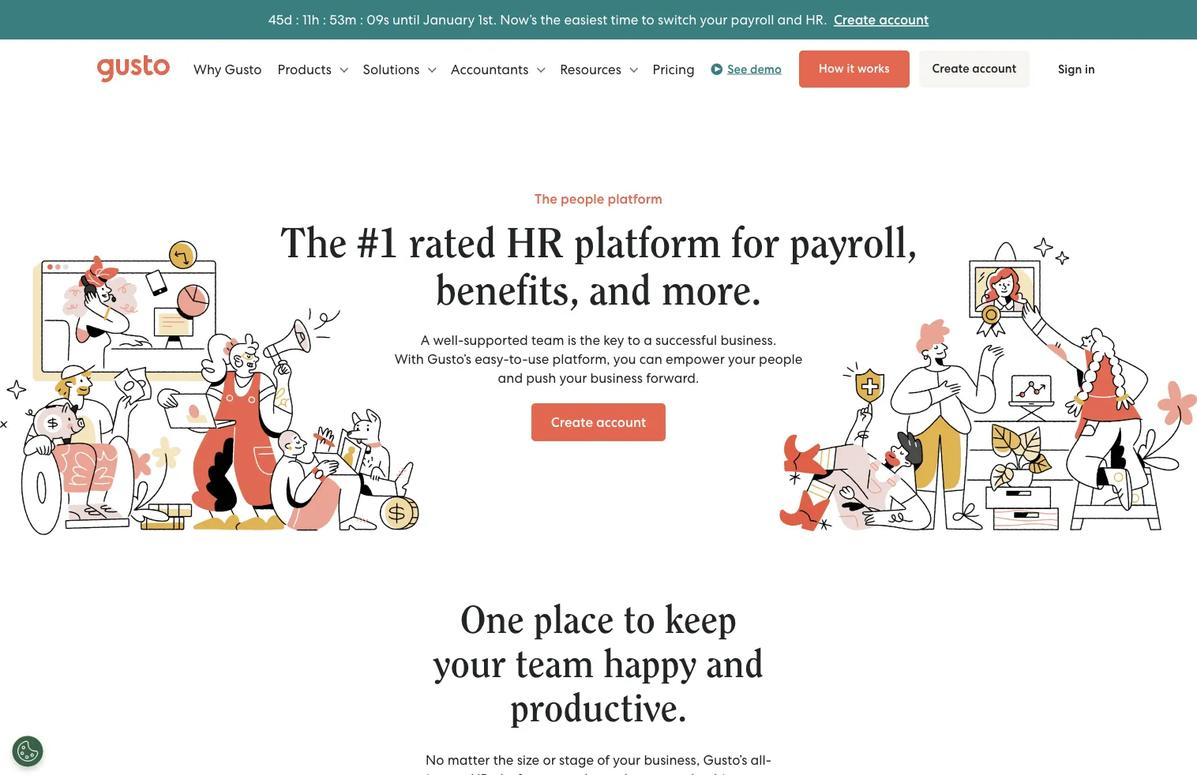 Task type: vqa. For each thing, say whether or not it's contained in the screenshot.
"PAYROLL" in NEW BUSINESSES AND STARTUPS SIMPLE, AUTOMATED PAYROLL FOR YOUR NEW BUSINESS VENTURE
no



Task type: describe. For each thing, give the bounding box(es) containing it.
the left size at the left of page
[[493, 753, 514, 769]]

why gusto
[[194, 61, 262, 77]]

account inside main element
[[973, 61, 1017, 75]]

accountants
[[451, 61, 532, 77]]

how it works link
[[799, 51, 910, 88]]

a well-supported team is the key to a successful business. with gusto's easy-to-use platform, you can empower your people and push your business forward.
[[395, 333, 803, 386]]

stage
[[559, 753, 594, 769]]

payroll,
[[790, 223, 917, 265]]

keep
[[665, 602, 737, 641]]

h :
[[312, 12, 326, 27]]

sign
[[1058, 62, 1083, 76]]

how it works
[[819, 61, 890, 75]]

see demo link
[[711, 60, 782, 79]]

0
[[367, 12, 376, 27]]

of
[[597, 753, 610, 769]]

no matter the size or stage of your business, gusto's all- in-one hr platform puts the tools you need to hire, pay
[[426, 753, 772, 776]]

the #1 rated hr platform for payroll, benefits, and more. main content
[[0, 99, 1198, 776]]

demo
[[750, 62, 782, 76]]

benefits,
[[436, 271, 579, 312]]

accountants button
[[451, 45, 546, 93]]

and inside the 4 5 d : 1 1 h : 5 3 m : 0 9 s until january 1st. now's the easiest time to switch your payroll and hr. create account
[[778, 12, 803, 27]]

your inside one place to keep your team happy and productive.
[[434, 647, 506, 685]]

why
[[194, 61, 222, 77]]

it
[[847, 61, 855, 75]]

hr.
[[806, 12, 827, 27]]

business,
[[644, 753, 700, 769]]

and inside 'a well-supported team is the key to a successful business. with gusto's easy-to-use platform, you can empower your people and push your business forward.'
[[498, 370, 523, 386]]

and inside the #1 rated hr platform for payroll, benefits, and more.
[[589, 271, 651, 312]]

need
[[663, 772, 695, 776]]

payroll
[[731, 12, 774, 27]]

business
[[591, 370, 643, 386]]

hire,
[[714, 772, 741, 776]]

solutions
[[363, 61, 423, 77]]

you inside 'a well-supported team is the key to a successful business. with gusto's easy-to-use platform, you can empower your people and push your business forward.'
[[614, 352, 636, 367]]

january
[[423, 12, 475, 27]]

platform inside no matter the size or stage of your business, gusto's all- in-one hr platform puts the tools you need to hire, pay
[[492, 772, 546, 776]]

your down business.
[[728, 352, 756, 367]]

empower
[[666, 352, 725, 367]]

#1
[[357, 223, 399, 265]]

to inside no matter the size or stage of your business, gusto's all- in-one hr platform puts the tools you need to hire, pay
[[698, 772, 711, 776]]

and inside one place to keep your team happy and productive.
[[706, 647, 764, 685]]

resources
[[560, 61, 625, 77]]

successful
[[656, 333, 717, 348]]

forward.
[[646, 370, 699, 386]]

create account inside main element
[[933, 61, 1017, 75]]

tiny image
[[715, 66, 721, 72]]

use
[[528, 352, 549, 367]]

team inside one place to keep your team happy and productive.
[[515, 647, 594, 685]]

d :
[[284, 12, 299, 27]]

account inside the #1 rated hr platform for payroll, benefits, and more. main content
[[596, 414, 646, 431]]

push
[[526, 370, 556, 386]]

to-
[[509, 352, 528, 367]]

the people platform
[[535, 191, 663, 207]]

in-
[[427, 772, 444, 776]]

switch
[[658, 12, 697, 27]]

sign in
[[1058, 62, 1096, 76]]

products button
[[278, 45, 348, 93]]

hr inside no matter the size or stage of your business, gusto's all- in-one hr platform puts the tools you need to hire, pay
[[471, 772, 489, 776]]

key
[[604, 333, 625, 348]]

4 5 d : 1 1 h : 5 3 m : 0 9 s until january 1st. now's the easiest time to switch your payroll and hr. create account
[[268, 12, 929, 28]]

well-
[[433, 333, 464, 348]]

more.
[[662, 271, 762, 312]]

the down of
[[580, 772, 600, 776]]

solutions button
[[363, 45, 436, 93]]

2 1 from the left
[[307, 12, 312, 27]]

1st.
[[478, 12, 497, 27]]

supported
[[464, 333, 528, 348]]

people inside 'a well-supported team is the key to a successful business. with gusto's easy-to-use platform, you can empower your people and push your business forward.'
[[759, 352, 803, 367]]

gusto
[[225, 61, 262, 77]]

platform,
[[553, 352, 610, 367]]

1 1 from the left
[[302, 12, 307, 27]]

hr inside the #1 rated hr platform for payroll, benefits, and more.
[[506, 223, 564, 265]]

business.
[[721, 333, 777, 348]]

the #1 rated hr platform for payroll, benefits, and more.
[[280, 223, 917, 312]]

matter
[[448, 753, 490, 769]]

pricing link
[[653, 45, 695, 93]]

9
[[376, 12, 384, 27]]

create inside the #1 rated hr platform for payroll, benefits, and more. main content
[[551, 414, 593, 431]]

with
[[395, 352, 424, 367]]

why gusto link
[[194, 45, 262, 93]]

puts
[[550, 772, 577, 776]]

see
[[728, 62, 748, 76]]

your inside the 4 5 d : 1 1 h : 5 3 m : 0 9 s until january 1st. now's the easiest time to switch your payroll and hr. create account
[[700, 12, 728, 27]]

or
[[543, 753, 556, 769]]

can
[[640, 352, 663, 367]]

works
[[858, 61, 890, 75]]

resources button
[[560, 45, 638, 93]]

3
[[337, 12, 345, 27]]

one
[[444, 772, 468, 776]]



Task type: locate. For each thing, give the bounding box(es) containing it.
2 vertical spatial create
[[551, 414, 593, 431]]

0 horizontal spatial 5
[[276, 12, 284, 27]]

1 vertical spatial account
[[973, 61, 1017, 75]]

to up "happy"
[[624, 602, 655, 641]]

5 right h :
[[330, 12, 337, 27]]

you
[[614, 352, 636, 367], [637, 772, 660, 776]]

you up 'business' in the top of the page
[[614, 352, 636, 367]]

the
[[535, 191, 558, 207], [280, 223, 347, 265]]

2 vertical spatial platform
[[492, 772, 546, 776]]

1 vertical spatial create account link
[[919, 51, 1030, 88]]

1 horizontal spatial you
[[637, 772, 660, 776]]

products
[[278, 61, 335, 77]]

0 vertical spatial you
[[614, 352, 636, 367]]

time
[[611, 12, 639, 27]]

0 horizontal spatial people
[[561, 191, 605, 207]]

easy-
[[475, 352, 509, 367]]

size
[[517, 753, 540, 769]]

and left hr.
[[778, 12, 803, 27]]

5 left h :
[[276, 12, 284, 27]]

your inside no matter the size or stage of your business, gusto's all- in-one hr platform puts the tools you need to hire, pay
[[613, 753, 641, 769]]

the for the #1 rated hr platform for payroll, benefits, and more.
[[280, 223, 347, 265]]

people
[[561, 191, 605, 207], [759, 352, 803, 367]]

1 vertical spatial create account
[[551, 414, 646, 431]]

the inside 'a well-supported team is the key to a successful business. with gusto's easy-to-use platform, you can empower your people and push your business forward.'
[[580, 333, 600, 348]]

account up the works
[[879, 12, 929, 28]]

one
[[460, 602, 524, 641]]

now's
[[500, 12, 537, 27]]

2 vertical spatial create account link
[[532, 404, 666, 442]]

create account link inside the #1 rated hr platform for payroll, benefits, and more. main content
[[532, 404, 666, 442]]

account down 'business' in the top of the page
[[596, 414, 646, 431]]

the inside the #1 rated hr platform for payroll, benefits, and more.
[[280, 223, 347, 265]]

0 horizontal spatial create
[[551, 414, 593, 431]]

create account link
[[834, 12, 929, 28], [919, 51, 1030, 88], [532, 404, 666, 442]]

1 vertical spatial gusto's
[[703, 753, 748, 769]]

platform
[[608, 191, 663, 207], [574, 223, 721, 265], [492, 772, 546, 776]]

until
[[393, 12, 420, 27]]

is
[[568, 333, 577, 348]]

2 horizontal spatial account
[[973, 61, 1017, 75]]

1 horizontal spatial gusto's
[[703, 753, 748, 769]]

account
[[879, 12, 929, 28], [973, 61, 1017, 75], [596, 414, 646, 431]]

1 horizontal spatial account
[[879, 12, 929, 28]]

gusto's
[[427, 352, 472, 367], [703, 753, 748, 769]]

the inside the 4 5 d : 1 1 h : 5 3 m : 0 9 s until january 1st. now's the easiest time to switch your payroll and hr. create account
[[541, 12, 561, 27]]

1 horizontal spatial hr
[[506, 223, 564, 265]]

1 5 from the left
[[276, 12, 284, 27]]

create
[[834, 12, 876, 28], [933, 61, 970, 75], [551, 414, 593, 431]]

1
[[302, 12, 307, 27], [307, 12, 312, 27]]

platform down the people platform
[[574, 223, 721, 265]]

and down keep
[[706, 647, 764, 685]]

to
[[642, 12, 655, 27], [628, 333, 641, 348], [624, 602, 655, 641], [698, 772, 711, 776]]

one place to keep your team happy and productive.
[[434, 602, 764, 729]]

how
[[819, 61, 844, 75]]

0 vertical spatial create
[[834, 12, 876, 28]]

people down business.
[[759, 352, 803, 367]]

create down push
[[551, 414, 593, 431]]

the right is
[[580, 333, 600, 348]]

0 horizontal spatial the
[[280, 223, 347, 265]]

create account inside the #1 rated hr platform for payroll, benefits, and more. main content
[[551, 414, 646, 431]]

team
[[532, 333, 564, 348], [515, 647, 594, 685]]

create account
[[933, 61, 1017, 75], [551, 414, 646, 431]]

gusto's up hire,
[[703, 753, 748, 769]]

happy
[[603, 647, 697, 685]]

you inside no matter the size or stage of your business, gusto's all- in-one hr platform puts the tools you need to hire, pay
[[637, 772, 660, 776]]

m :
[[345, 12, 363, 27]]

team up "use"
[[532, 333, 564, 348]]

platform inside the #1 rated hr platform for payroll, benefits, and more.
[[574, 223, 721, 265]]

0 horizontal spatial you
[[614, 352, 636, 367]]

sign in link
[[1039, 51, 1115, 87]]

0 horizontal spatial hr
[[471, 772, 489, 776]]

gusto's inside no matter the size or stage of your business, gusto's all- in-one hr platform puts the tools you need to hire, pay
[[703, 753, 748, 769]]

to inside 'a well-supported team is the key to a successful business. with gusto's easy-to-use platform, you can empower your people and push your business forward.'
[[628, 333, 641, 348]]

team down place
[[515, 647, 594, 685]]

team inside 'a well-supported team is the key to a successful business. with gusto's easy-to-use platform, you can empower your people and push your business forward.'
[[532, 333, 564, 348]]

1 horizontal spatial 5
[[330, 12, 337, 27]]

the for the people platform
[[535, 191, 558, 207]]

platform up the #1 rated hr platform for payroll, benefits, and more.
[[608, 191, 663, 207]]

platform down size at the left of page
[[492, 772, 546, 776]]

productive.
[[510, 691, 687, 729]]

1 horizontal spatial the
[[535, 191, 558, 207]]

hr down matter
[[471, 772, 489, 776]]

tools
[[604, 772, 634, 776]]

1 vertical spatial hr
[[471, 772, 489, 776]]

2 vertical spatial account
[[596, 414, 646, 431]]

0 vertical spatial create account link
[[834, 12, 929, 28]]

create inside main element
[[933, 61, 970, 75]]

hr
[[506, 223, 564, 265], [471, 772, 489, 776]]

0 vertical spatial team
[[532, 333, 564, 348]]

0 vertical spatial hr
[[506, 223, 564, 265]]

see demo
[[728, 62, 782, 76]]

a
[[644, 333, 652, 348]]

to left hire,
[[698, 772, 711, 776]]

1 horizontal spatial create
[[834, 12, 876, 28]]

online payroll services, hr, and benefits | gusto image
[[97, 55, 170, 83]]

and down to-
[[498, 370, 523, 386]]

a
[[421, 333, 430, 348]]

5
[[276, 12, 284, 27], [330, 12, 337, 27]]

create right hr.
[[834, 12, 876, 28]]

0 vertical spatial people
[[561, 191, 605, 207]]

pricing
[[653, 61, 695, 77]]

the
[[541, 12, 561, 27], [580, 333, 600, 348], [493, 753, 514, 769], [580, 772, 600, 776]]

your down the one
[[434, 647, 506, 685]]

create account link inside main element
[[919, 51, 1030, 88]]

0 vertical spatial gusto's
[[427, 352, 472, 367]]

account left sign in the top of the page
[[973, 61, 1017, 75]]

and
[[778, 12, 803, 27], [589, 271, 651, 312], [498, 370, 523, 386], [706, 647, 764, 685]]

0 horizontal spatial account
[[596, 414, 646, 431]]

0 horizontal spatial create account
[[551, 414, 646, 431]]

easiest
[[564, 12, 608, 27]]

no
[[426, 753, 444, 769]]

s
[[384, 12, 389, 27]]

main element
[[97, 45, 1115, 93]]

place
[[534, 602, 614, 641]]

gusto's down well-
[[427, 352, 472, 367]]

your up "tools"
[[613, 753, 641, 769]]

1 vertical spatial you
[[637, 772, 660, 776]]

for
[[732, 223, 780, 265]]

all-
[[751, 753, 772, 769]]

to inside the 4 5 d : 1 1 h : 5 3 m : 0 9 s until january 1st. now's the easiest time to switch your payroll and hr. create account
[[642, 12, 655, 27]]

0 vertical spatial account
[[879, 12, 929, 28]]

hr up benefits,
[[506, 223, 564, 265]]

rated
[[409, 223, 496, 265]]

1 vertical spatial create
[[933, 61, 970, 75]]

0 vertical spatial the
[[535, 191, 558, 207]]

2 horizontal spatial create
[[933, 61, 970, 75]]

your down platform,
[[560, 370, 587, 386]]

your right switch
[[700, 12, 728, 27]]

2 5 from the left
[[330, 12, 337, 27]]

the right now's
[[541, 12, 561, 27]]

people up the #1 rated hr platform for payroll, benefits, and more.
[[561, 191, 605, 207]]

you down business,
[[637, 772, 660, 776]]

to right "time"
[[642, 12, 655, 27]]

create right the works
[[933, 61, 970, 75]]

1 vertical spatial team
[[515, 647, 594, 685]]

1 vertical spatial the
[[280, 223, 347, 265]]

to left a at the top right of page
[[628, 333, 641, 348]]

and up "key"
[[589, 271, 651, 312]]

1 vertical spatial platform
[[574, 223, 721, 265]]

in
[[1085, 62, 1096, 76]]

0 vertical spatial create account
[[933, 61, 1017, 75]]

1 horizontal spatial create account
[[933, 61, 1017, 75]]

0 horizontal spatial gusto's
[[427, 352, 472, 367]]

your
[[700, 12, 728, 27], [728, 352, 756, 367], [560, 370, 587, 386], [434, 647, 506, 685], [613, 753, 641, 769]]

0 vertical spatial platform
[[608, 191, 663, 207]]

1 horizontal spatial people
[[759, 352, 803, 367]]

1 vertical spatial people
[[759, 352, 803, 367]]

to inside one place to keep your team happy and productive.
[[624, 602, 655, 641]]

gusto's inside 'a well-supported team is the key to a successful business. with gusto's easy-to-use platform, you can empower your people and push your business forward.'
[[427, 352, 472, 367]]

4
[[268, 12, 276, 27]]



